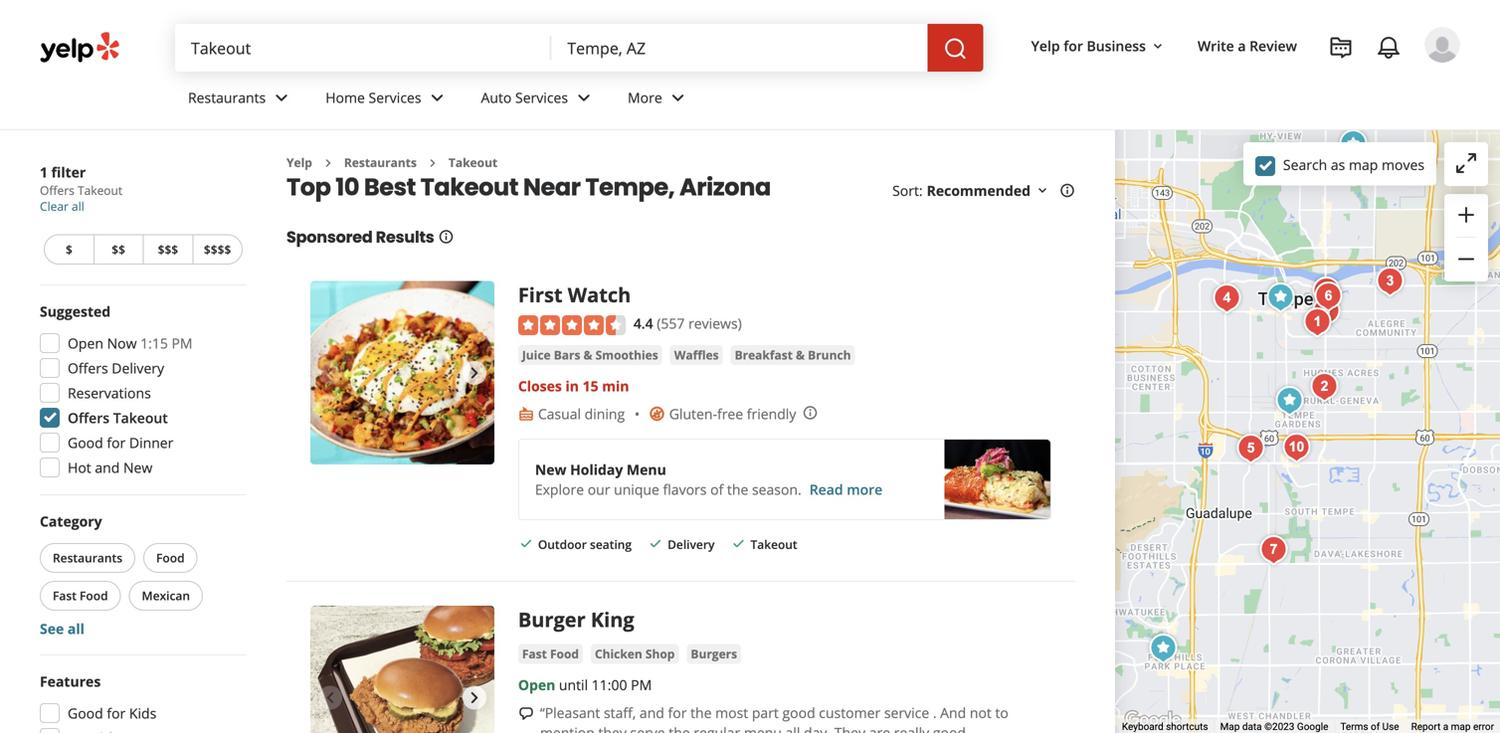 Task type: describe. For each thing, give the bounding box(es) containing it.
all inside '"pleasant staff, and for the most part good customer service . and not to mention they serve the regular menu all day. they are really goo'
[[785, 723, 800, 733]]

1:15
[[140, 334, 168, 353]]

takeout down season.
[[751, 536, 797, 552]]

16 casual dining v2 image
[[518, 406, 534, 422]]

unique
[[614, 480, 659, 499]]

group containing features
[[34, 671, 247, 733]]

food button
[[143, 543, 198, 573]]

more link
[[612, 72, 706, 129]]

part
[[752, 704, 779, 722]]

nad's chicken & seafood image
[[1254, 530, 1294, 570]]

island boyz jerk spot image
[[1370, 262, 1410, 301]]

slideshow element for burger king
[[310, 606, 494, 733]]

pm for open now 1:15 pm
[[172, 334, 193, 353]]

reviews)
[[688, 314, 742, 333]]

user actions element
[[1015, 25, 1488, 147]]

all inside group
[[68, 619, 84, 638]]

search
[[1283, 155, 1327, 174]]

1 filter offers takeout clear all
[[40, 163, 123, 214]]

burger king link
[[518, 606, 634, 633]]

offers inside 1 filter offers takeout clear all
[[40, 182, 74, 198]]

good
[[782, 704, 815, 722]]

suggested
[[40, 302, 111, 321]]

tokyo stop image
[[1207, 279, 1247, 318]]

write a review
[[1198, 36, 1297, 55]]

notifications image
[[1377, 36, 1401, 60]]

(557
[[657, 314, 685, 333]]

flavors
[[663, 480, 707, 499]]

staff,
[[604, 704, 636, 722]]

.
[[933, 704, 937, 722]]

new holiday menu explore our unique flavors of the season. read more
[[535, 460, 883, 499]]

review
[[1250, 36, 1297, 55]]

0 horizontal spatial the
[[669, 723, 690, 733]]

restaurants for restaurants button
[[53, 550, 122, 566]]

day.
[[804, 723, 831, 733]]

previous image for first watch
[[318, 361, 342, 385]]

angie's lobster image
[[1231, 429, 1271, 469]]

gluten-
[[669, 404, 717, 423]]

keyboard shortcuts
[[1122, 721, 1208, 733]]

first watch image
[[1261, 278, 1301, 317]]

zoom out image
[[1454, 247, 1478, 271]]

& inside breakfast & brunch button
[[796, 347, 805, 363]]

$$$$ button
[[192, 234, 243, 265]]

holiday
[[570, 460, 623, 479]]

arizona
[[679, 171, 771, 204]]

until
[[559, 676, 588, 695]]

category
[[40, 512, 102, 531]]

chicken shop button
[[591, 644, 679, 664]]

expand map image
[[1454, 151, 1478, 175]]

pm for open until 11:00 pm
[[631, 676, 652, 695]]

16 chevron down v2 image for recommended
[[1035, 183, 1051, 199]]

seating
[[590, 536, 632, 552]]

burger
[[518, 606, 586, 633]]

0 vertical spatial and
[[95, 458, 120, 477]]

peter piper pizza image
[[1334, 124, 1373, 164]]

clear
[[40, 198, 69, 214]]

as
[[1331, 155, 1345, 174]]

to
[[995, 704, 1009, 722]]

reservations
[[68, 383, 151, 402]]

offers for offers takeout
[[68, 408, 110, 427]]

juice
[[522, 347, 551, 363]]

"pleasant
[[540, 704, 600, 722]]

first watch
[[518, 281, 631, 308]]

features
[[40, 672, 101, 691]]

sort:
[[892, 181, 923, 200]]

min
[[602, 376, 629, 395]]

slideshow element for first watch
[[310, 281, 494, 465]]

el pollo loco image
[[1144, 629, 1183, 669]]

fast food for top fast food button
[[53, 587, 108, 604]]

sponsored results
[[287, 226, 434, 248]]

terms of use link
[[1340, 721, 1399, 733]]

they
[[598, 723, 627, 733]]

terms of use
[[1340, 721, 1399, 733]]

shop
[[646, 646, 675, 662]]

auto services
[[481, 88, 568, 107]]

free
[[717, 404, 743, 423]]

good for dinner
[[68, 433, 173, 452]]

top 10 best takeout near tempe, arizona
[[287, 171, 771, 204]]

dinner
[[129, 433, 173, 452]]

for for kids
[[107, 704, 126, 723]]

yelp for yelp link
[[287, 154, 312, 171]]

breakfast & brunch
[[735, 347, 851, 363]]

1 vertical spatial fast food button
[[518, 644, 583, 664]]

serve
[[630, 723, 665, 733]]

see all
[[40, 619, 84, 638]]

offers delivery
[[68, 359, 164, 378]]

none field the near
[[567, 37, 912, 59]]

16 speech v2 image
[[518, 706, 534, 722]]

friendly
[[747, 404, 796, 423]]

google
[[1297, 721, 1329, 733]]

king
[[591, 606, 634, 633]]

16 info v2 image
[[438, 229, 454, 245]]

group containing suggested
[[34, 301, 247, 483]]

for for business
[[1064, 36, 1083, 55]]

0 vertical spatial fast food button
[[40, 581, 121, 611]]

restaurants for restaurants link to the top
[[188, 88, 266, 107]]

16 chevron down v2 image for yelp for business
[[1150, 38, 1166, 54]]

map for error
[[1451, 721, 1471, 733]]

recommended
[[927, 181, 1031, 200]]

burgers
[[691, 646, 737, 662]]

open for open now 1:15 pm
[[68, 334, 103, 353]]

a for write
[[1238, 36, 1246, 55]]

venezia's new york style pizzeria image
[[1270, 381, 1310, 421]]

takeout inside 1 filter offers takeout clear all
[[78, 182, 123, 198]]

"pleasant staff, and for the most part good customer service . and not to mention they serve the regular menu all day. they are really goo
[[540, 704, 1009, 733]]

services for auto services
[[515, 88, 568, 107]]

good for good for dinner
[[68, 433, 103, 452]]

juice bars & smoothies
[[522, 347, 658, 363]]

16 checkmark v2 image
[[518, 536, 534, 552]]

clear all link
[[40, 198, 84, 214]]

near
[[523, 171, 581, 204]]

best
[[364, 171, 416, 204]]

bars
[[554, 347, 580, 363]]

24 chevron down v2 image for auto services
[[572, 86, 596, 110]]

now
[[107, 334, 137, 353]]

previous image for burger king
[[318, 686, 342, 710]]

all inside 1 filter offers takeout clear all
[[72, 198, 84, 214]]

food for bottommost fast food button
[[550, 646, 579, 662]]

Near text field
[[567, 37, 912, 59]]

food for top fast food button
[[80, 587, 108, 604]]

smoothies
[[596, 347, 658, 363]]

google image
[[1120, 707, 1186, 733]]

outdoor
[[538, 536, 587, 552]]

the inside new holiday menu explore our unique flavors of the season. read more
[[727, 480, 748, 499]]

taco boys image
[[1307, 291, 1346, 331]]

first
[[518, 281, 563, 308]]

business categories element
[[172, 72, 1460, 129]]

closes in 15 min
[[518, 376, 629, 395]]

error
[[1473, 721, 1494, 733]]

filter
[[51, 163, 86, 182]]

offers for offers delivery
[[68, 359, 108, 378]]

4.4 star rating image
[[518, 315, 626, 335]]

mention
[[540, 723, 595, 733]]

not
[[970, 704, 992, 722]]

yelp for business button
[[1023, 28, 1174, 64]]

sponsored
[[287, 226, 373, 248]]

read
[[809, 480, 843, 499]]

a for report
[[1443, 721, 1449, 733]]



Task type: vqa. For each thing, say whether or not it's contained in the screenshot.
right WEST
no



Task type: locate. For each thing, give the bounding box(es) containing it.
0 horizontal spatial 16 chevron down v2 image
[[1035, 183, 1051, 199]]

0 horizontal spatial delivery
[[112, 359, 164, 378]]

fast up see all
[[53, 587, 77, 604]]

16 checkmark v2 image for delivery
[[648, 536, 664, 552]]

16 info v2 image
[[1059, 183, 1075, 199]]

yelp link
[[287, 154, 312, 171]]

and
[[940, 704, 966, 722]]

group containing category
[[36, 511, 247, 639]]

0 horizontal spatial 16 checkmark v2 image
[[648, 536, 664, 552]]

0 vertical spatial next image
[[462, 361, 486, 385]]

1 vertical spatial slideshow element
[[310, 606, 494, 733]]

shortcuts
[[1166, 721, 1208, 733]]

breakfast & brunch link
[[731, 345, 855, 365]]

next image for first watch
[[462, 361, 486, 385]]

takeout
[[449, 154, 498, 171], [420, 171, 518, 204], [78, 182, 123, 198], [113, 408, 168, 427], [751, 536, 797, 552]]

season.
[[752, 480, 802, 499]]

2 good from the top
[[68, 704, 103, 723]]

all down good
[[785, 723, 800, 733]]

chicken shop link
[[591, 644, 679, 664]]

zoom in image
[[1454, 203, 1478, 227]]

more
[[847, 480, 883, 499]]

services inside 'auto services' link
[[515, 88, 568, 107]]

0 vertical spatial fast
[[53, 587, 77, 604]]

1 vertical spatial restaurants link
[[344, 154, 417, 171]]

1 horizontal spatial yelp
[[1031, 36, 1060, 55]]

0 vertical spatial offers
[[40, 182, 74, 198]]

chicken
[[595, 646, 642, 662]]

kendall p. image
[[1425, 27, 1460, 63]]

1 horizontal spatial the
[[690, 704, 712, 722]]

0 horizontal spatial fast food button
[[40, 581, 121, 611]]

map right as at right top
[[1349, 155, 1378, 174]]

good up hot
[[68, 433, 103, 452]]

1 horizontal spatial pm
[[631, 676, 652, 695]]

offers takeout
[[68, 408, 168, 427]]

fast for top fast food button
[[53, 587, 77, 604]]

for left most
[[668, 704, 687, 722]]

of
[[710, 480, 724, 499], [1371, 721, 1380, 733]]

takeout down 'filter'
[[78, 182, 123, 198]]

really
[[894, 723, 929, 733]]

food up mexican
[[156, 550, 185, 566]]

Find text field
[[191, 37, 536, 59]]

all
[[72, 198, 84, 214], [68, 619, 84, 638], [785, 723, 800, 733]]

2 16 checkmark v2 image from the left
[[731, 536, 747, 552]]

food down restaurants button
[[80, 587, 108, 604]]

top
[[287, 171, 331, 204]]

for for dinner
[[107, 433, 126, 452]]

2 horizontal spatial food
[[550, 646, 579, 662]]

delivery down open now 1:15 pm
[[112, 359, 164, 378]]

24 chevron down v2 image
[[425, 86, 449, 110]]

16 chevron right v2 image left "takeout" link
[[425, 155, 441, 171]]

0 vertical spatial open
[[68, 334, 103, 353]]

new down dinner
[[123, 458, 152, 477]]

16 chevron down v2 image inside recommended dropdown button
[[1035, 183, 1051, 199]]

home services
[[326, 88, 421, 107]]

16 checkmark v2 image
[[648, 536, 664, 552], [731, 536, 747, 552]]

auto services link
[[465, 72, 612, 129]]

slideshow element
[[310, 281, 494, 465], [310, 606, 494, 733]]

next image left juice
[[462, 361, 486, 385]]

1 horizontal spatial map
[[1451, 721, 1471, 733]]

open down suggested
[[68, 334, 103, 353]]

15
[[583, 376, 598, 395]]

1 horizontal spatial &
[[796, 347, 805, 363]]

0 horizontal spatial and
[[95, 458, 120, 477]]

kids
[[129, 704, 156, 723]]

2 horizontal spatial 24 chevron down v2 image
[[666, 86, 690, 110]]

1 horizontal spatial fast
[[522, 646, 547, 662]]

1 previous image from the top
[[318, 361, 342, 385]]

16 chevron down v2 image
[[1150, 38, 1166, 54], [1035, 183, 1051, 199]]

yelp left the business
[[1031, 36, 1060, 55]]

restaurants link up yelp link
[[172, 72, 310, 129]]

1 horizontal spatial of
[[1371, 721, 1380, 733]]

first watch link
[[518, 281, 631, 308]]

none field up business categories element
[[567, 37, 912, 59]]

report a map error link
[[1411, 721, 1494, 733]]

24 chevron down v2 image
[[270, 86, 294, 110], [572, 86, 596, 110], [666, 86, 690, 110]]

None field
[[191, 37, 536, 59], [567, 37, 912, 59]]

infinity shakes snake cafe image
[[1305, 367, 1344, 407]]

restaurants inside button
[[53, 550, 122, 566]]

16 checkmark v2 image for takeout
[[731, 536, 747, 552]]

1 services from the left
[[369, 88, 421, 107]]

0 horizontal spatial food
[[80, 587, 108, 604]]

food up until
[[550, 646, 579, 662]]

2 services from the left
[[515, 88, 568, 107]]

0 vertical spatial pm
[[172, 334, 193, 353]]

takeout inside group
[[113, 408, 168, 427]]

they
[[834, 723, 866, 733]]

projects image
[[1329, 36, 1353, 60]]

4.4 (557 reviews)
[[634, 314, 742, 333]]

waffles button
[[670, 345, 723, 365]]

1 vertical spatial pm
[[631, 676, 652, 695]]

a right report
[[1443, 721, 1449, 733]]

1 horizontal spatial new
[[535, 460, 566, 479]]

1 horizontal spatial restaurants
[[188, 88, 266, 107]]

fast food button down burger
[[518, 644, 583, 664]]

explore
[[535, 480, 584, 499]]

pm inside group
[[172, 334, 193, 353]]

open now 1:15 pm
[[68, 334, 193, 353]]

0 horizontal spatial restaurants link
[[172, 72, 310, 129]]

and inside '"pleasant staff, and for the most part good customer service . and not to mention they serve the regular menu all day. they are really goo'
[[640, 704, 664, 722]]

via 313 pizza image
[[1307, 272, 1346, 311]]

3 24 chevron down v2 image from the left
[[666, 86, 690, 110]]

offers up reservations
[[68, 359, 108, 378]]

beijing express image
[[1277, 428, 1317, 468]]

1 vertical spatial and
[[640, 704, 664, 722]]

good
[[68, 433, 103, 452], [68, 704, 103, 723]]

0 horizontal spatial new
[[123, 458, 152, 477]]

fast food button up see all
[[40, 581, 121, 611]]

1 vertical spatial next image
[[462, 686, 486, 710]]

yelp inside button
[[1031, 36, 1060, 55]]

$$$$
[[204, 241, 231, 258]]

0 vertical spatial food
[[156, 550, 185, 566]]

fast food inside group
[[53, 587, 108, 604]]

1 horizontal spatial 16 chevron right v2 image
[[425, 155, 441, 171]]

1 vertical spatial open
[[518, 676, 555, 695]]

none field up home services
[[191, 37, 536, 59]]

1 horizontal spatial restaurants link
[[344, 154, 417, 171]]

0 vertical spatial slideshow element
[[310, 281, 494, 465]]

next image for burger king
[[462, 686, 486, 710]]

mexican
[[142, 587, 190, 604]]

for down offers takeout
[[107, 433, 126, 452]]

$$$
[[158, 241, 178, 258]]

for left the business
[[1064, 36, 1083, 55]]

offers down reservations
[[68, 408, 110, 427]]

the up regular
[[690, 704, 712, 722]]

2 vertical spatial restaurants
[[53, 550, 122, 566]]

a
[[1238, 36, 1246, 55], [1443, 721, 1449, 733]]

offers down 'filter'
[[40, 182, 74, 198]]

0 horizontal spatial of
[[710, 480, 724, 499]]

1 vertical spatial of
[[1371, 721, 1380, 733]]

map region
[[937, 24, 1500, 733]]

and up the serve
[[640, 704, 664, 722]]

1 horizontal spatial fast food
[[522, 646, 579, 662]]

group
[[1444, 194, 1488, 282], [34, 301, 247, 483], [36, 511, 247, 639], [34, 671, 247, 733]]

keyboard shortcuts button
[[1122, 720, 1208, 733]]

0 horizontal spatial yelp
[[287, 154, 312, 171]]

0 vertical spatial good
[[68, 433, 103, 452]]

1 horizontal spatial 16 chevron down v2 image
[[1150, 38, 1166, 54]]

1 horizontal spatial a
[[1443, 721, 1449, 733]]

0 vertical spatial 16 chevron down v2 image
[[1150, 38, 1166, 54]]

1 & from the left
[[584, 347, 592, 363]]

previous image
[[318, 361, 342, 385], [318, 686, 342, 710]]

houston tx hot chicken image
[[1309, 277, 1348, 316]]

0 horizontal spatial restaurants
[[53, 550, 122, 566]]

16 chevron right v2 image for takeout
[[425, 155, 441, 171]]

next image
[[462, 361, 486, 385], [462, 686, 486, 710]]

business
[[1087, 36, 1146, 55]]

report a map error
[[1411, 721, 1494, 733]]

$
[[66, 241, 72, 258]]

closes
[[518, 376, 562, 395]]

burgers link
[[687, 644, 741, 664]]

services
[[369, 88, 421, 107], [515, 88, 568, 107]]

new up explore
[[535, 460, 566, 479]]

0 horizontal spatial open
[[68, 334, 103, 353]]

24 chevron down v2 image left home
[[270, 86, 294, 110]]

restaurants link down home services link
[[344, 154, 417, 171]]

map
[[1220, 721, 1240, 733]]

0 horizontal spatial pm
[[172, 334, 193, 353]]

16 checkmark v2 image right the seating
[[648, 536, 664, 552]]

all right see
[[68, 619, 84, 638]]

keyboard
[[1122, 721, 1164, 733]]

0 horizontal spatial a
[[1238, 36, 1246, 55]]

delivery inside group
[[112, 359, 164, 378]]

new inside group
[[123, 458, 152, 477]]

$$
[[112, 241, 125, 258]]

1 horizontal spatial services
[[515, 88, 568, 107]]

0 vertical spatial fast food
[[53, 587, 108, 604]]

takeout up dinner
[[113, 408, 168, 427]]

2 vertical spatial food
[[550, 646, 579, 662]]

hot
[[68, 458, 91, 477]]

1 vertical spatial the
[[690, 704, 712, 722]]

1 vertical spatial fast food
[[522, 646, 579, 662]]

a right write
[[1238, 36, 1246, 55]]

see
[[40, 619, 64, 638]]

fast food for bottommost fast food button
[[522, 646, 579, 662]]

map left the error
[[1451, 721, 1471, 733]]

1 vertical spatial all
[[68, 619, 84, 638]]

yelp for yelp for business
[[1031, 36, 1060, 55]]

services inside home services link
[[369, 88, 421, 107]]

1 horizontal spatial fast food button
[[518, 644, 583, 664]]

1 vertical spatial fast
[[522, 646, 547, 662]]

24 chevron down v2 image inside 'auto services' link
[[572, 86, 596, 110]]

2 16 chevron right v2 image from the left
[[425, 155, 441, 171]]

1 horizontal spatial delivery
[[668, 536, 715, 552]]

services left 24 chevron down v2 icon
[[369, 88, 421, 107]]

16 gluten free v2 image
[[649, 406, 665, 422]]

2 & from the left
[[796, 347, 805, 363]]

of inside new holiday menu explore our unique flavors of the season. read more
[[710, 480, 724, 499]]

1 horizontal spatial open
[[518, 676, 555, 695]]

1
[[40, 163, 48, 182]]

all right clear
[[72, 198, 84, 214]]

0 vertical spatial of
[[710, 480, 724, 499]]

0 vertical spatial yelp
[[1031, 36, 1060, 55]]

map data ©2023 google
[[1220, 721, 1329, 733]]

good down features
[[68, 704, 103, 723]]

waffles
[[674, 347, 719, 363]]

1 horizontal spatial none field
[[567, 37, 912, 59]]

open for open until 11:00 pm
[[518, 676, 555, 695]]

takeout link
[[449, 154, 498, 171]]

map for moves
[[1349, 155, 1378, 174]]

for
[[1064, 36, 1083, 55], [107, 433, 126, 452], [668, 704, 687, 722], [107, 704, 126, 723]]

for inside '"pleasant staff, and for the most part good customer service . and not to mention they serve the regular menu all day. they are really goo'
[[668, 704, 687, 722]]

1 vertical spatial a
[[1443, 721, 1449, 733]]

fast down burger
[[522, 646, 547, 662]]

yelp left 10
[[287, 154, 312, 171]]

next image left 16 speech v2 icon
[[462, 686, 486, 710]]

1 vertical spatial food
[[80, 587, 108, 604]]

24 chevron down v2 image right more
[[666, 86, 690, 110]]

fast for bottommost fast food button
[[522, 646, 547, 662]]

1 24 chevron down v2 image from the left
[[270, 86, 294, 110]]

$ button
[[44, 234, 93, 265]]

1 horizontal spatial and
[[640, 704, 664, 722]]

0 horizontal spatial 16 chevron right v2 image
[[320, 155, 336, 171]]

1 vertical spatial 16 chevron down v2 image
[[1035, 183, 1051, 199]]

open inside group
[[68, 334, 103, 353]]

1 vertical spatial offers
[[68, 359, 108, 378]]

1 16 chevron right v2 image from the left
[[320, 155, 336, 171]]

24 chevron down v2 image for restaurants
[[270, 86, 294, 110]]

of left use
[[1371, 721, 1380, 733]]

1 horizontal spatial food
[[156, 550, 185, 566]]

1 slideshow element from the top
[[310, 281, 494, 465]]

for inside yelp for business button
[[1064, 36, 1083, 55]]

2 vertical spatial all
[[785, 723, 800, 733]]

new inside new holiday menu explore our unique flavors of the season. read more
[[535, 460, 566, 479]]

the right the serve
[[669, 723, 690, 733]]

pm down chicken shop link
[[631, 676, 652, 695]]

fast food link
[[518, 644, 583, 664]]

in
[[566, 376, 579, 395]]

and right hot
[[95, 458, 120, 477]]

2 previous image from the top
[[318, 686, 342, 710]]

0 vertical spatial delivery
[[112, 359, 164, 378]]

2 next image from the top
[[462, 686, 486, 710]]

fast food inside fast food link
[[522, 646, 579, 662]]

1 horizontal spatial 24 chevron down v2 image
[[572, 86, 596, 110]]

search image
[[944, 37, 968, 61]]

2 24 chevron down v2 image from the left
[[572, 86, 596, 110]]

data
[[1242, 721, 1262, 733]]

pm
[[172, 334, 193, 353], [631, 676, 652, 695]]

0 horizontal spatial services
[[369, 88, 421, 107]]

recommended button
[[927, 181, 1051, 200]]

takeout down auto
[[449, 154, 498, 171]]

info icon image
[[802, 405, 818, 421], [802, 405, 818, 421]]

open up 16 speech v2 icon
[[518, 676, 555, 695]]

delivery
[[112, 359, 164, 378], [668, 536, 715, 552]]

casual dining
[[538, 404, 625, 423]]

0 horizontal spatial fast
[[53, 587, 77, 604]]

fast food up see all
[[53, 587, 108, 604]]

16 chevron right v2 image for restaurants
[[320, 155, 336, 171]]

1 vertical spatial map
[[1451, 721, 1471, 733]]

services right auto
[[515, 88, 568, 107]]

regular
[[694, 723, 740, 733]]

16 chevron right v2 image
[[320, 155, 336, 171], [425, 155, 441, 171]]

spitz - tempe image
[[1298, 302, 1338, 342]]

0 horizontal spatial &
[[584, 347, 592, 363]]

24 chevron down v2 image inside more link
[[666, 86, 690, 110]]

services for home services
[[369, 88, 421, 107]]

dining
[[585, 404, 625, 423]]

menu
[[627, 460, 666, 479]]

& left brunch at the right top of the page
[[796, 347, 805, 363]]

takeout up 16 info v2 image
[[420, 171, 518, 204]]

2 none field from the left
[[567, 37, 912, 59]]

1 none field from the left
[[191, 37, 536, 59]]

16 chevron down v2 image right the business
[[1150, 38, 1166, 54]]

chicken shop
[[595, 646, 675, 662]]

fast food down burger
[[522, 646, 579, 662]]

1 vertical spatial yelp
[[287, 154, 312, 171]]

0 vertical spatial a
[[1238, 36, 1246, 55]]

our
[[588, 480, 610, 499]]

0 vertical spatial restaurants link
[[172, 72, 310, 129]]

the left season.
[[727, 480, 748, 499]]

write a review link
[[1190, 28, 1305, 64]]

16 checkmark v2 image down new holiday menu explore our unique flavors of the season. read more
[[731, 536, 747, 552]]

menu
[[744, 723, 782, 733]]

for left kids
[[107, 704, 126, 723]]

0 horizontal spatial map
[[1349, 155, 1378, 174]]

2 horizontal spatial restaurants
[[344, 154, 417, 171]]

0 horizontal spatial none field
[[191, 37, 536, 59]]

1 next image from the top
[[462, 361, 486, 385]]

10
[[335, 171, 359, 204]]

16 chevron right v2 image right yelp link
[[320, 155, 336, 171]]

0 horizontal spatial fast food
[[53, 587, 108, 604]]

results
[[376, 226, 434, 248]]

hot and new
[[68, 458, 152, 477]]

gluten-free friendly
[[669, 404, 796, 423]]

restaurants inside business categories element
[[188, 88, 266, 107]]

none field find
[[191, 37, 536, 59]]

0 vertical spatial previous image
[[318, 361, 342, 385]]

24 chevron down v2 image for more
[[666, 86, 690, 110]]

2 vertical spatial the
[[669, 723, 690, 733]]

None search field
[[175, 24, 987, 72]]

0 horizontal spatial 24 chevron down v2 image
[[270, 86, 294, 110]]

2 vertical spatial offers
[[68, 408, 110, 427]]

good for good for kids
[[68, 704, 103, 723]]

2 slideshow element from the top
[[310, 606, 494, 733]]

2 horizontal spatial the
[[727, 480, 748, 499]]

yelp for business
[[1031, 36, 1146, 55]]

1 vertical spatial restaurants
[[344, 154, 417, 171]]

& right bars
[[584, 347, 592, 363]]

see all button
[[40, 619, 84, 638]]

pm right 1:15
[[172, 334, 193, 353]]

0 vertical spatial the
[[727, 480, 748, 499]]

16 chevron down v2 image left 16 info v2 icon
[[1035, 183, 1051, 199]]

search as map moves
[[1283, 155, 1425, 174]]

delivery down flavors
[[668, 536, 715, 552]]

a inside write a review link
[[1238, 36, 1246, 55]]

of right flavors
[[710, 480, 724, 499]]

0 vertical spatial restaurants
[[188, 88, 266, 107]]

mexican button
[[129, 581, 203, 611]]

1 horizontal spatial 16 checkmark v2 image
[[731, 536, 747, 552]]

good for kids
[[68, 704, 156, 723]]

24 chevron down v2 image right auto services
[[572, 86, 596, 110]]

breakfast
[[735, 347, 793, 363]]

1 good from the top
[[68, 433, 103, 452]]

1 vertical spatial delivery
[[668, 536, 715, 552]]

1 16 checkmark v2 image from the left
[[648, 536, 664, 552]]

1 vertical spatial good
[[68, 704, 103, 723]]

0 vertical spatial all
[[72, 198, 84, 214]]

16 chevron down v2 image inside yelp for business button
[[1150, 38, 1166, 54]]

& inside the 'juice bars & smoothies' button
[[584, 347, 592, 363]]

1 vertical spatial previous image
[[318, 686, 342, 710]]

0 vertical spatial map
[[1349, 155, 1378, 174]]



